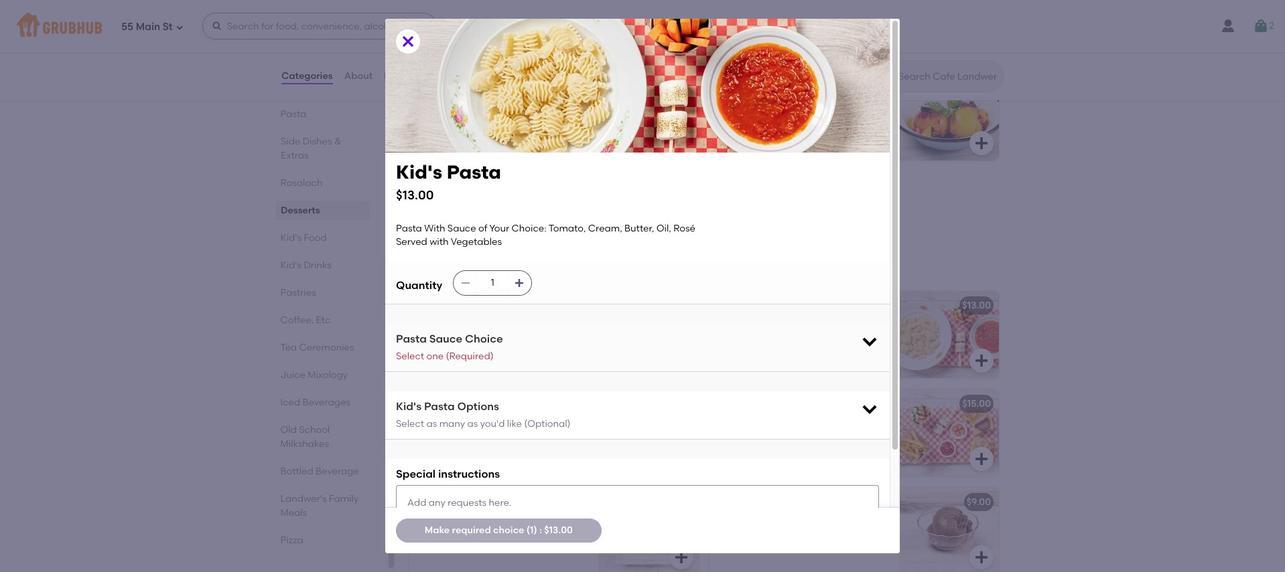Task type: vqa. For each thing, say whether or not it's contained in the screenshot.
Beverly to the bottom
no



Task type: describe. For each thing, give the bounding box(es) containing it.
pizza tab
[[281, 534, 365, 548]]

1 vertical spatial with
[[746, 319, 767, 331]]

pasta inside tab
[[281, 109, 307, 120]]

choice
[[465, 333, 503, 346]]

make required choice (1) : $13.00
[[425, 525, 573, 537]]

scoop)
[[524, 181, 556, 192]]

search icon image
[[877, 68, 893, 84]]

beverage
[[316, 466, 359, 478]]

one
[[427, 351, 444, 363]]

0 horizontal spatial oil,
[[657, 223, 671, 234]]

rosalach
[[281, 178, 323, 189]]

sticks
[[485, 497, 513, 509]]

bottled beverage tab
[[281, 465, 365, 479]]

an
[[805, 101, 817, 113]]

landwer's family meals tab
[[281, 493, 365, 521]]

of inside fried halloumi cheese served with a side of vegetables
[[438, 530, 447, 541]]

4 pieces of waffle with chocolate + vanilla ice cream, chocolate syrup, whipped cream, strawberry
[[418, 101, 577, 140]]

1 horizontal spatial pasta with sauce of your choice: tomato, cream, butter, oil, rosé served with vegetables
[[718, 319, 868, 358]]

st
[[163, 21, 173, 33]]

chicken
[[442, 399, 480, 410]]

:
[[540, 525, 542, 537]]

Input item quantity number field
[[478, 272, 507, 296]]

mango sorbet with an array of berries
[[718, 101, 854, 126]]

cut for french
[[449, 431, 464, 443]]

55 main st
[[121, 21, 173, 33]]

ceremonies
[[300, 342, 355, 354]]

dishes
[[303, 136, 332, 147]]

buns
[[718, 431, 740, 443]]

landwer's
[[281, 494, 327, 505]]

kid's inside kid's pasta options select as many as you'd like (optional)
[[396, 401, 422, 414]]

rosalach tab
[[281, 176, 365, 190]]

(v)
[[793, 82, 807, 94]]

iced
[[281, 397, 301, 409]]

bottled
[[281, 466, 314, 478]]

chocolate
[[500, 115, 547, 126]]

$9.00 for 4 pieces of waffle with chocolate + vanilla ice cream, chocolate syrup, whipped cream, strawberry
[[967, 82, 991, 94]]

school
[[299, 425, 330, 436]]

etc
[[316, 315, 331, 326]]

2 button
[[1253, 14, 1275, 38]]

old
[[281, 425, 297, 436]]

main navigation navigation
[[0, 0, 1285, 52]]

fried
[[418, 516, 440, 528]]

iced beverages tab
[[281, 396, 365, 410]]

pizza inside tab
[[281, 535, 304, 547]]

tomato
[[418, 319, 453, 331]]

side dishes & extras tab
[[281, 135, 365, 163]]

main
[[136, 21, 160, 33]]

ice cream (2 scoops) image
[[899, 489, 999, 573]]

1 vertical spatial cream,
[[757, 333, 791, 344]]

mini
[[738, 418, 757, 429]]

waffle inside 4 pieces of waffle with chocolate + vanilla ice cream, chocolate syrup, whipped cream, strawberry
[[468, 101, 498, 113]]

perfume
[[752, 82, 791, 94]]

dessert waffle image
[[598, 74, 699, 161]]

halloumi
[[442, 497, 483, 509]]

kid's food inside tab
[[281, 233, 327, 244]]

kid's pasta
[[718, 300, 769, 312]]

1 horizontal spatial tomato,
[[718, 333, 755, 344]]

many
[[439, 419, 465, 430]]

tenders
[[482, 399, 518, 410]]

extras
[[281, 150, 309, 162]]

pasta inside pasta sauce choice select one (required)
[[396, 333, 427, 346]]

$9.00 button
[[710, 489, 999, 573]]

+
[[571, 101, 577, 113]]

freshly inside two mini hamburgers in sesame buns with french fries, ketchup and freshly cut vegetables
[[718, 445, 747, 456]]

pasta inside kid's pasta $13.00
[[447, 161, 501, 184]]

make
[[425, 525, 450, 537]]

categories button
[[281, 52, 334, 101]]

drinks
[[304, 260, 332, 271]]

2 horizontal spatial served
[[718, 346, 749, 358]]

choice
[[493, 525, 524, 537]]

1 horizontal spatial choice:
[[833, 319, 868, 331]]

beverages
[[303, 397, 351, 409]]

ketchup,
[[498, 418, 537, 429]]

1 horizontal spatial rosé
[[843, 333, 865, 344]]

a
[[574, 516, 580, 528]]

svg image inside 2 button
[[1253, 18, 1269, 34]]

french
[[763, 431, 792, 443]]

scoop
[[468, 181, 497, 192]]

required
[[452, 525, 491, 537]]

instructions
[[438, 469, 500, 481]]

family
[[329, 494, 359, 505]]

syrup,
[[549, 115, 576, 126]]

with up quantity
[[430, 237, 449, 248]]

juice mixology tab
[[281, 369, 365, 383]]

juice
[[281, 370, 306, 381]]

halloumi
[[442, 516, 482, 528]]

tomato sauce & mozzarella with freshly cut vegetables
[[418, 319, 565, 344]]

dessert
[[418, 82, 452, 94]]

you'd
[[480, 419, 505, 430]]

1 as from the left
[[427, 419, 437, 430]]

$9.00 for fried halloumi cheese served with a side of vegetables
[[967, 497, 991, 509]]

about
[[344, 70, 373, 82]]

with inside two mini hamburgers in sesame buns with french fries, ketchup and freshly cut vegetables
[[742, 431, 761, 443]]

kid's chicken tenders
[[418, 399, 518, 410]]

two
[[718, 418, 736, 429]]

select for kid's
[[396, 419, 424, 430]]

sesame
[[828, 418, 863, 429]]

(optional)
[[524, 419, 571, 430]]

fried halloumi cheese served with a side of vegetables
[[418, 516, 580, 541]]

0 horizontal spatial your
[[490, 223, 509, 234]]

kid's inside kid's pasta $13.00
[[396, 161, 442, 184]]

side dishes & extras
[[281, 136, 341, 162]]

cream
[[434, 181, 466, 192]]

(two
[[499, 181, 522, 192]]

food inside tab
[[304, 233, 327, 244]]

mixology
[[308, 370, 348, 381]]

whipped
[[418, 129, 457, 140]]

1 vertical spatial your
[[811, 319, 831, 331]]

with inside fried halloumi cheese served with a side of vegetables
[[552, 516, 571, 528]]

categories
[[281, 70, 333, 82]]

iced beverages
[[281, 397, 351, 409]]

old school milkshakes
[[281, 425, 330, 450]]

with inside with french fries, ketchup,  and freshly cut vegetables
[[418, 418, 438, 429]]

mozzarella
[[495, 319, 544, 331]]

ice
[[418, 181, 432, 192]]

vegetables inside two mini hamburgers in sesame buns with french fries, ketchup and freshly cut vegetables
[[766, 445, 817, 456]]

cheese
[[484, 516, 517, 528]]

with french fries, ketchup,  and freshly cut vegetables
[[418, 418, 557, 443]]

fries, inside two mini hamburgers in sesame buns with french fries, ketchup and freshly cut vegetables
[[795, 431, 816, 443]]

2
[[1269, 20, 1275, 31]]



Task type: locate. For each thing, give the bounding box(es) containing it.
berries
[[718, 115, 749, 126]]

pizza up tomato
[[442, 300, 466, 312]]

1 vertical spatial food
[[445, 260, 481, 277]]

tomato,
[[549, 223, 586, 234], [718, 333, 755, 344]]

with down kid's pasta at the bottom right of the page
[[746, 319, 767, 331]]

kid's inside kid's drinks tab
[[281, 260, 302, 271]]

1 horizontal spatial pizza
[[442, 300, 466, 312]]

bottled beverage
[[281, 466, 359, 478]]

1 vertical spatial pasta with sauce of your choice: tomato, cream, butter, oil, rosé served with vegetables
[[718, 319, 868, 358]]

2 select from the top
[[396, 419, 424, 430]]

freshly inside with french fries, ketchup,  and freshly cut vegetables
[[418, 431, 447, 443]]

and down sesame
[[858, 431, 876, 443]]

0 vertical spatial fries,
[[474, 418, 496, 429]]

1 horizontal spatial kid's food
[[407, 260, 481, 277]]

0 horizontal spatial tomato,
[[549, 223, 586, 234]]

and inside with french fries, ketchup,  and freshly cut vegetables
[[539, 418, 557, 429]]

freshly down many at left bottom
[[418, 431, 447, 443]]

cut up (required) on the bottom left of the page
[[449, 333, 464, 344]]

pieces
[[425, 101, 455, 113]]

pasta sauce choice select one (required)
[[396, 333, 503, 363]]

tea ceremonies
[[281, 342, 355, 354]]

tea
[[281, 342, 297, 354]]

array
[[819, 101, 843, 113]]

0 horizontal spatial butter,
[[625, 223, 654, 234]]

waffle down dessert waffle
[[468, 101, 498, 113]]

vegetables
[[466, 333, 516, 344], [466, 431, 516, 443], [766, 445, 817, 456], [449, 530, 500, 541]]

old school milkshakes tab
[[281, 424, 365, 452]]

$12.00
[[663, 82, 691, 94]]

mango perfume (v) image
[[899, 74, 999, 161]]

1 vertical spatial vegetables
[[773, 346, 824, 358]]

0 horizontal spatial as
[[427, 419, 437, 430]]

with left a
[[552, 516, 571, 528]]

waffle right dessert
[[454, 82, 485, 94]]

1 vertical spatial tomato,
[[718, 333, 755, 344]]

ice
[[450, 115, 464, 126]]

food up drinks
[[304, 233, 327, 244]]

select
[[396, 351, 424, 363], [396, 419, 424, 430]]

0 vertical spatial served
[[396, 237, 427, 248]]

milkshakes
[[281, 439, 329, 450]]

select left many at left bottom
[[396, 419, 424, 430]]

kid's pizza image
[[598, 292, 699, 379]]

sauce inside pasta sauce choice select one (required)
[[429, 333, 463, 346]]

0 horizontal spatial kid's food
[[281, 233, 327, 244]]

Search Cafe Landwer search field
[[897, 70, 1000, 83]]

4
[[418, 101, 423, 113]]

0 vertical spatial select
[[396, 351, 424, 363]]

options
[[457, 401, 499, 414]]

french
[[441, 418, 472, 429]]

kid's sliders image
[[899, 390, 999, 477]]

0 vertical spatial cream,
[[466, 115, 498, 126]]

kid's food up 'kid's drinks' at the left of the page
[[281, 233, 327, 244]]

oreo rozalach (full) image
[[598, 0, 699, 14]]

1 vertical spatial desserts
[[281, 205, 320, 216]]

1 vertical spatial cream,
[[459, 129, 492, 140]]

0 horizontal spatial and
[[539, 418, 557, 429]]

with up the chocolate
[[500, 101, 519, 113]]

1 horizontal spatial your
[[811, 319, 831, 331]]

of inside mango sorbet with an array of berries
[[845, 101, 854, 113]]

0 horizontal spatial desserts
[[281, 205, 320, 216]]

and
[[539, 418, 557, 429], [858, 431, 876, 443]]

vanilla
[[418, 115, 448, 126]]

pasta
[[281, 109, 307, 120], [447, 161, 501, 184], [396, 223, 422, 234], [742, 300, 769, 312], [718, 319, 744, 331], [396, 333, 427, 346], [424, 401, 455, 414]]

kid's pasta image
[[899, 292, 999, 379]]

sorbet
[[752, 101, 781, 113]]

0 vertical spatial pasta with sauce of your choice: tomato, cream, butter, oil, rosé served with vegetables
[[396, 223, 698, 248]]

mango for mango perfume (v)
[[718, 82, 750, 94]]

0 vertical spatial pizza
[[442, 300, 466, 312]]

pastries
[[281, 288, 317, 299]]

reviews
[[384, 70, 421, 82]]

1 vertical spatial fries,
[[795, 431, 816, 443]]

& for sauce
[[486, 319, 493, 331]]

with inside mango sorbet with an array of berries
[[783, 101, 802, 113]]

with down mini
[[742, 431, 761, 443]]

0 horizontal spatial fries,
[[474, 418, 496, 429]]

1 horizontal spatial desserts
[[407, 42, 467, 59]]

fries, down options
[[474, 418, 496, 429]]

1 horizontal spatial as
[[467, 419, 478, 430]]

cut inside the tomato sauce & mozzarella with freshly cut vegetables
[[449, 333, 464, 344]]

mango perfume (v)
[[718, 82, 807, 94]]

1 vertical spatial cut
[[449, 431, 464, 443]]

ice cream scoop (two scoop)
[[418, 181, 556, 192]]

0 vertical spatial waffle
[[454, 82, 485, 94]]

0 horizontal spatial food
[[304, 233, 327, 244]]

freshly
[[418, 333, 447, 344], [418, 431, 447, 443], [718, 445, 747, 456]]

& up choice
[[486, 319, 493, 331]]

0 vertical spatial with
[[424, 223, 445, 234]]

pasta inside kid's pasta options select as many as you'd like (optional)
[[424, 401, 455, 414]]

rosé
[[674, 223, 696, 234], [843, 333, 865, 344]]

pasta with sauce of your choice: tomato, cream, butter, oil, rosé served with vegetables
[[396, 223, 698, 248], [718, 319, 868, 358]]

cut inside two mini hamburgers in sesame buns with french fries, ketchup and freshly cut vegetables
[[749, 445, 764, 456]]

$9.00 inside button
[[967, 497, 991, 509]]

freshly down tomato
[[418, 333, 447, 344]]

vegetables
[[451, 237, 502, 248], [773, 346, 824, 358]]

kid's
[[396, 161, 442, 184], [281, 233, 302, 244], [281, 260, 302, 271], [407, 260, 442, 277], [418, 300, 440, 312], [718, 300, 740, 312], [418, 399, 440, 410], [396, 401, 422, 414], [418, 497, 440, 509]]

side
[[281, 136, 300, 147]]

desserts up dessert
[[407, 42, 467, 59]]

special
[[396, 469, 436, 481]]

coffee, etc tab
[[281, 314, 365, 328]]

pasta with sauce of your choice: tomato, cream, butter, oil, rosé served with vegetables down kid's pasta at the bottom right of the page
[[718, 319, 868, 358]]

and right ketchup, on the bottom left of page
[[539, 418, 557, 429]]

pasta with sauce of your choice: tomato, cream, butter, oil, rosé served with vegetables down scoop)
[[396, 223, 698, 248]]

your
[[490, 223, 509, 234], [811, 319, 831, 331]]

desserts inside tab
[[281, 205, 320, 216]]

fries, down hamburgers
[[795, 431, 816, 443]]

food up kid's pizza
[[445, 260, 481, 277]]

as left many at left bottom
[[427, 419, 437, 430]]

0 horizontal spatial &
[[334, 136, 341, 147]]

dessert waffle
[[418, 82, 485, 94]]

2 $9.00 from the top
[[967, 497, 991, 509]]

select for pasta
[[396, 351, 424, 363]]

0 vertical spatial choice:
[[512, 223, 547, 234]]

0 horizontal spatial rosé
[[674, 223, 696, 234]]

0 vertical spatial tomato,
[[549, 223, 586, 234]]

vegetables down french
[[766, 445, 817, 456]]

hamburgers
[[760, 418, 815, 429]]

1 vertical spatial rosé
[[843, 333, 865, 344]]

svg image
[[175, 23, 183, 31], [514, 278, 525, 289], [974, 452, 990, 468], [974, 550, 990, 566]]

mango
[[718, 82, 750, 94], [718, 101, 750, 113]]

with down kid's pasta at the bottom right of the page
[[751, 346, 770, 358]]

cream, right 'ice'
[[466, 115, 498, 126]]

1 horizontal spatial and
[[858, 431, 876, 443]]

sauce inside the tomato sauce & mozzarella with freshly cut vegetables
[[455, 319, 483, 331]]

$13.00 inside kid's pasta $13.00
[[396, 187, 434, 203]]

0 vertical spatial oil,
[[657, 223, 671, 234]]

fries,
[[474, 418, 496, 429], [795, 431, 816, 443]]

desserts tab
[[281, 204, 365, 218]]

vegetables down you'd
[[466, 431, 516, 443]]

0 horizontal spatial choice:
[[512, 223, 547, 234]]

pasta tab
[[281, 107, 365, 121]]

1 horizontal spatial butter,
[[794, 333, 823, 344]]

1 vertical spatial choice:
[[833, 319, 868, 331]]

0 horizontal spatial served
[[396, 237, 427, 248]]

freshly for with
[[418, 431, 447, 443]]

1 horizontal spatial food
[[445, 260, 481, 277]]

1 horizontal spatial cream,
[[757, 333, 791, 344]]

0 horizontal spatial pizza
[[281, 535, 304, 547]]

1 horizontal spatial &
[[486, 319, 493, 331]]

0 vertical spatial &
[[334, 136, 341, 147]]

juice mixology
[[281, 370, 348, 381]]

meals
[[281, 508, 307, 519]]

cut down many at left bottom
[[449, 431, 464, 443]]

0 vertical spatial desserts
[[407, 42, 467, 59]]

1 horizontal spatial oil,
[[826, 333, 840, 344]]

with down "ice"
[[424, 223, 445, 234]]

chocolate
[[521, 101, 569, 113]]

0 horizontal spatial cream,
[[588, 223, 622, 234]]

served down kid's pasta at the bottom right of the page
[[718, 346, 749, 358]]

freshly inside the tomato sauce & mozzarella with freshly cut vegetables
[[418, 333, 447, 344]]

vegetables inside with french fries, ketchup,  and freshly cut vegetables
[[466, 431, 516, 443]]

0 vertical spatial rosé
[[674, 223, 696, 234]]

1 vertical spatial served
[[718, 346, 749, 358]]

cream,
[[588, 223, 622, 234], [757, 333, 791, 344]]

1 vertical spatial butter,
[[794, 333, 823, 344]]

(required)
[[446, 351, 494, 363]]

cut inside with french fries, ketchup,  and freshly cut vegetables
[[449, 431, 464, 443]]

0 vertical spatial and
[[539, 418, 557, 429]]

$13.00
[[396, 187, 434, 203], [662, 300, 691, 312], [963, 300, 991, 312], [544, 525, 573, 537]]

with right mozzarella
[[546, 319, 565, 331]]

kid's inside tab
[[281, 233, 302, 244]]

with inside 4 pieces of waffle with chocolate + vanilla ice cream, chocolate syrup, whipped cream, strawberry
[[500, 101, 519, 113]]

select inside pasta sauce choice select one (required)
[[396, 351, 424, 363]]

1 vertical spatial oil,
[[826, 333, 840, 344]]

1 horizontal spatial fries,
[[795, 431, 816, 443]]

& right dishes
[[334, 136, 341, 147]]

fries, inside with french fries, ketchup,  and freshly cut vegetables
[[474, 418, 496, 429]]

cream, down 'ice'
[[459, 129, 492, 140]]

of inside 4 pieces of waffle with chocolate + vanilla ice cream, chocolate syrup, whipped cream, strawberry
[[457, 101, 466, 113]]

food
[[304, 233, 327, 244], [445, 260, 481, 277]]

2 vertical spatial served
[[519, 516, 550, 528]]

& for dishes
[[334, 136, 341, 147]]

0 vertical spatial butter,
[[625, 223, 654, 234]]

mango for mango sorbet with an array of berries
[[718, 101, 750, 113]]

2 vertical spatial freshly
[[718, 445, 747, 456]]

2 vertical spatial with
[[418, 418, 438, 429]]

ketchup
[[818, 431, 855, 443]]

tomato, down scoop)
[[549, 223, 586, 234]]

and inside two mini hamburgers in sesame buns with french fries, ketchup and freshly cut vegetables
[[858, 431, 876, 443]]

tea ceremonies tab
[[281, 341, 365, 355]]

1 $9.00 from the top
[[967, 82, 991, 94]]

0 horizontal spatial vegetables
[[451, 237, 502, 248]]

svg image inside the "main navigation" navigation
[[175, 23, 183, 31]]

& inside side dishes & extras
[[334, 136, 341, 147]]

vegetables down halloumi
[[449, 530, 500, 541]]

coffee,
[[281, 315, 314, 326]]

0 vertical spatial cut
[[449, 333, 464, 344]]

pastries tab
[[281, 286, 365, 300]]

0 vertical spatial cream,
[[588, 223, 622, 234]]

0 vertical spatial vegetables
[[451, 237, 502, 248]]

55
[[121, 21, 133, 33]]

served right cheese at left
[[519, 516, 550, 528]]

desserts
[[407, 42, 467, 59], [281, 205, 320, 216]]

freshly down 'buns' at the right
[[718, 445, 747, 456]]

2 as from the left
[[467, 419, 478, 430]]

&
[[334, 136, 341, 147], [486, 319, 493, 331]]

pizza down meals
[[281, 535, 304, 547]]

0 vertical spatial food
[[304, 233, 327, 244]]

kid's drinks tab
[[281, 259, 365, 273]]

0 vertical spatial freshly
[[418, 333, 447, 344]]

coffee, etc
[[281, 315, 331, 326]]

special instructions
[[396, 469, 500, 481]]

select inside kid's pasta options select as many as you'd like (optional)
[[396, 419, 424, 430]]

desserts down rosalach
[[281, 205, 320, 216]]

two mini hamburgers in sesame buns with french fries, ketchup and freshly cut vegetables
[[718, 418, 876, 456]]

cut down french
[[749, 445, 764, 456]]

kid's halloumi sticks image
[[598, 489, 699, 573]]

oil,
[[657, 223, 671, 234], [826, 333, 840, 344]]

1 vertical spatial kid's food
[[407, 260, 481, 277]]

vegetables inside the tomato sauce & mozzarella with freshly cut vegetables
[[466, 333, 516, 344]]

0 vertical spatial your
[[490, 223, 509, 234]]

served inside fried halloumi cheese served with a side of vegetables
[[519, 516, 550, 528]]

(1)
[[527, 525, 537, 537]]

with left an
[[783, 101, 802, 113]]

2 vertical spatial cut
[[749, 445, 764, 456]]

as down options
[[467, 419, 478, 430]]

1 select from the top
[[396, 351, 424, 363]]

kid's halloumi sticks
[[418, 497, 513, 509]]

kid's food up quantity
[[407, 260, 481, 277]]

cut for sauce
[[449, 333, 464, 344]]

select left one
[[396, 351, 424, 363]]

kid's drinks
[[281, 260, 332, 271]]

& inside the tomato sauce & mozzarella with freshly cut vegetables
[[486, 319, 493, 331]]

strawberry
[[494, 129, 543, 140]]

0 horizontal spatial pasta with sauce of your choice: tomato, cream, butter, oil, rosé served with vegetables
[[396, 223, 698, 248]]

2 mango from the top
[[718, 101, 750, 113]]

quantity
[[396, 279, 442, 292]]

kid's chicken tenders image
[[598, 390, 699, 477]]

mango inside mango sorbet with an array of berries
[[718, 101, 750, 113]]

0 vertical spatial mango
[[718, 82, 750, 94]]

sauce
[[448, 223, 476, 234], [455, 319, 483, 331], [769, 319, 798, 331], [429, 333, 463, 346]]

1 vertical spatial select
[[396, 419, 424, 430]]

with left many at left bottom
[[418, 418, 438, 429]]

1 mango from the top
[[718, 82, 750, 94]]

served up quantity
[[396, 237, 427, 248]]

1 horizontal spatial served
[[519, 516, 550, 528]]

with inside the tomato sauce & mozzarella with freshly cut vegetables
[[546, 319, 565, 331]]

tomato, down kid's pasta at the bottom right of the page
[[718, 333, 755, 344]]

choice:
[[512, 223, 547, 234], [833, 319, 868, 331]]

1 vertical spatial freshly
[[418, 431, 447, 443]]

1 vertical spatial waffle
[[468, 101, 498, 113]]

vegetables inside fried halloumi cheese served with a side of vegetables
[[449, 530, 500, 541]]

0 vertical spatial kid's food
[[281, 233, 327, 244]]

like
[[507, 419, 522, 430]]

in
[[818, 418, 826, 429]]

1 vertical spatial $9.00
[[967, 497, 991, 509]]

about button
[[344, 52, 373, 101]]

1 vertical spatial pizza
[[281, 535, 304, 547]]

freshly for tomato
[[418, 333, 447, 344]]

1 horizontal spatial vegetables
[[773, 346, 824, 358]]

1 vertical spatial mango
[[718, 101, 750, 113]]

svg image
[[1253, 18, 1269, 34], [212, 21, 222, 31], [400, 34, 416, 50], [674, 135, 690, 151], [974, 135, 990, 151], [461, 278, 471, 289], [860, 333, 879, 351], [974, 353, 990, 369], [860, 400, 879, 419], [674, 452, 690, 468], [674, 550, 690, 566]]

vegetables up (required) on the bottom left of the page
[[466, 333, 516, 344]]

1 vertical spatial &
[[486, 319, 493, 331]]

kid's food tab
[[281, 231, 365, 245]]

with
[[424, 223, 445, 234], [746, 319, 767, 331], [418, 418, 438, 429]]

with
[[500, 101, 519, 113], [783, 101, 802, 113], [430, 237, 449, 248], [546, 319, 565, 331], [751, 346, 770, 358], [742, 431, 761, 443], [552, 516, 571, 528]]

0 vertical spatial $9.00
[[967, 82, 991, 94]]

1 vertical spatial and
[[858, 431, 876, 443]]



